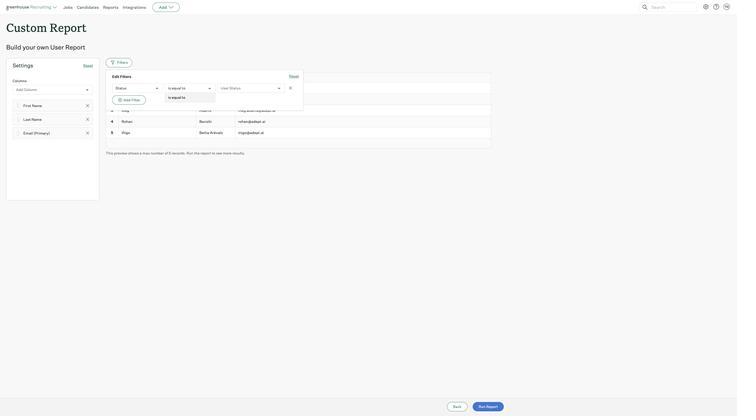 Task type: locate. For each thing, give the bounding box(es) containing it.
table containing 1
[[106, 73, 491, 148]]

add inside button
[[124, 98, 131, 102]]

1 horizontal spatial first
[[122, 76, 129, 80]]

row containing 2
[[106, 94, 491, 105]]

reset
[[83, 63, 93, 68], [289, 74, 299, 78]]

5 down 4 cell
[[111, 130, 113, 135]]

back button
[[447, 402, 467, 411]]

1 vertical spatial is
[[168, 95, 171, 100]]

report inside button
[[486, 404, 498, 409]]

0 horizontal spatial add
[[16, 87, 23, 92]]

1
[[111, 86, 113, 90]]

1 horizontal spatial add
[[124, 98, 131, 102]]

1 vertical spatial 5
[[169, 151, 171, 155]]

run right back in the bottom right of the page
[[479, 404, 485, 409]]

reset link
[[83, 63, 93, 68], [289, 74, 299, 79]]

filters
[[117, 60, 128, 64], [120, 74, 131, 79]]

equal
[[172, 86, 181, 90], [172, 95, 181, 100]]

rohan
[[122, 119, 133, 124]]

add
[[159, 5, 167, 10], [16, 87, 23, 92], [124, 98, 131, 102]]

first up last on the left top of the page
[[23, 103, 31, 108]]

is
[[168, 86, 171, 90], [168, 95, 171, 100]]

Search text field
[[650, 3, 692, 11]]

email (primary)
[[23, 131, 50, 135]]

is equal to
[[168, 86, 185, 90], [168, 95, 185, 100]]

4 cell
[[106, 116, 119, 127]]

run report button
[[473, 402, 504, 411]]

1 horizontal spatial run
[[479, 404, 485, 409]]

build
[[6, 43, 21, 51]]

integrations
[[123, 5, 146, 10]]

1 row from the top
[[106, 83, 491, 94]]

0 vertical spatial first name
[[122, 76, 138, 80]]

1 vertical spatial first name
[[23, 103, 42, 108]]

0 vertical spatial run
[[187, 151, 193, 155]]

first name
[[122, 76, 138, 80], [23, 103, 42, 108]]

5 right of
[[169, 151, 171, 155]]

jobs
[[63, 5, 73, 10]]

1 horizontal spatial reset
[[289, 74, 299, 78]]

report
[[50, 20, 86, 35], [65, 43, 85, 51], [486, 404, 498, 409]]

user
[[50, 43, 64, 51], [221, 86, 229, 90]]

reports
[[103, 5, 119, 10]]

meg.adams@adept.ai
[[238, 108, 276, 113]]

0 horizontal spatial run
[[187, 151, 193, 155]]

0 horizontal spatial reset
[[83, 63, 93, 68]]

0 vertical spatial is equal to
[[168, 86, 185, 90]]

0 horizontal spatial user
[[50, 43, 64, 51]]

filters right filter image
[[117, 60, 128, 64]]

0 vertical spatial reset
[[83, 63, 93, 68]]

run left the
[[187, 151, 193, 155]]

row
[[106, 83, 491, 94], [106, 94, 491, 105], [106, 105, 491, 116], [106, 116, 491, 127], [106, 127, 491, 138]]

1 vertical spatial to
[[182, 95, 185, 100]]

2 equal from the top
[[172, 95, 181, 100]]

0 vertical spatial is
[[168, 86, 171, 90]]

0 vertical spatial 5
[[111, 130, 113, 135]]

reset for settings
[[83, 63, 93, 68]]

1 horizontal spatial status
[[230, 86, 241, 90]]

0 horizontal spatial status
[[116, 86, 127, 90]]

5
[[111, 130, 113, 135], [169, 151, 171, 155]]

(primary)
[[34, 131, 50, 135]]

1 vertical spatial run
[[479, 404, 485, 409]]

name right last on the left top of the page
[[32, 117, 42, 121]]

first right edit
[[122, 76, 129, 80]]

3
[[111, 108, 113, 113]]

last name
[[23, 117, 42, 121]]

2 row from the top
[[106, 94, 491, 105]]

first name up david
[[122, 76, 138, 80]]

1 horizontal spatial user
[[221, 86, 229, 90]]

last
[[23, 117, 31, 121]]

2 is equal to from the top
[[168, 95, 185, 100]]

2 vertical spatial to
[[212, 151, 215, 155]]

name
[[129, 76, 138, 80], [32, 103, 42, 108], [32, 117, 42, 121]]

add inside popup button
[[159, 5, 167, 10]]

see
[[216, 151, 222, 155]]

to
[[182, 86, 185, 90], [182, 95, 185, 100], [212, 151, 215, 155]]

table
[[106, 73, 491, 148]]

build your own user report
[[6, 43, 85, 51]]

0 horizontal spatial 5
[[111, 130, 113, 135]]

5 inside cell
[[111, 130, 113, 135]]

2 vertical spatial name
[[32, 117, 42, 121]]

arévalo
[[210, 130, 223, 135]]

columns
[[13, 79, 27, 83]]

3 row from the top
[[106, 105, 491, 116]]

name up last name
[[32, 103, 42, 108]]

edit filters
[[112, 74, 131, 79]]

back
[[453, 404, 462, 409]]

0 vertical spatial equal
[[172, 86, 181, 90]]

your
[[23, 43, 35, 51]]

own
[[37, 43, 49, 51]]

2 is from the top
[[168, 95, 171, 100]]

5 cell
[[106, 127, 119, 138]]

adams
[[199, 108, 211, 113]]

add for add filter
[[124, 98, 131, 102]]

1 equal from the top
[[172, 86, 181, 90]]

1 vertical spatial report
[[65, 43, 85, 51]]

filters right edit
[[120, 74, 131, 79]]

row group
[[106, 83, 491, 138]]

4
[[111, 119, 113, 124]]

report
[[201, 151, 211, 155]]

user right abrahams
[[221, 86, 229, 90]]

2 cell
[[106, 94, 119, 105]]

first
[[122, 76, 129, 80], [23, 103, 31, 108]]

1 horizontal spatial reset link
[[289, 74, 299, 79]]

1 vertical spatial first
[[23, 103, 31, 108]]

user right own
[[50, 43, 64, 51]]

name up david
[[129, 76, 138, 80]]

beitia arévalo
[[199, 130, 223, 135]]

status
[[116, 86, 127, 90], [230, 86, 241, 90]]

first name up last name
[[23, 103, 42, 108]]

5 row from the top
[[106, 127, 491, 138]]

td button
[[723, 3, 731, 11]]

0 vertical spatial name
[[129, 76, 138, 80]]

first inside row
[[122, 76, 129, 80]]

0 horizontal spatial reset link
[[83, 63, 93, 68]]

2 vertical spatial add
[[124, 98, 131, 102]]

1 vertical spatial name
[[32, 103, 42, 108]]

0 vertical spatial report
[[50, 20, 86, 35]]

shows
[[128, 151, 139, 155]]

1 vertical spatial equal
[[172, 95, 181, 100]]

run
[[187, 151, 193, 155], [479, 404, 485, 409]]

4 row from the top
[[106, 116, 491, 127]]

column
[[24, 87, 37, 92]]

1 vertical spatial reset
[[289, 74, 299, 78]]

1 vertical spatial reset link
[[289, 74, 299, 79]]

0 vertical spatial first
[[122, 76, 129, 80]]

2 status from the left
[[230, 86, 241, 90]]

0 vertical spatial user
[[50, 43, 64, 51]]

abrahams
[[199, 86, 217, 90]]

2
[[111, 97, 113, 101]]

0 vertical spatial add
[[159, 5, 167, 10]]

2 vertical spatial report
[[486, 404, 498, 409]]

1 horizontal spatial first name
[[122, 76, 138, 80]]

rohan@adept.ai
[[238, 119, 265, 124]]

1 vertical spatial is equal to
[[168, 95, 185, 100]]

2 horizontal spatial add
[[159, 5, 167, 10]]

0 horizontal spatial first name
[[23, 103, 42, 108]]

reports link
[[103, 5, 119, 10]]

1 vertical spatial add
[[16, 87, 23, 92]]

0 vertical spatial reset link
[[83, 63, 93, 68]]

edit
[[112, 74, 119, 79]]

cell
[[196, 94, 235, 105], [235, 94, 491, 105]]

david
[[122, 86, 131, 90]]



Task type: vqa. For each thing, say whether or not it's contained in the screenshot.
THEM?
no



Task type: describe. For each thing, give the bounding box(es) containing it.
a
[[140, 151, 142, 155]]

reset for edit filters
[[289, 74, 299, 78]]

configure image
[[703, 4, 709, 10]]

candidates
[[77, 5, 99, 10]]

custom
[[6, 20, 47, 35]]

bavishi
[[199, 119, 212, 124]]

1 vertical spatial user
[[221, 86, 229, 90]]

0 vertical spatial filters
[[117, 60, 128, 64]]

1 cell from the left
[[196, 94, 235, 105]]

report for run report
[[486, 404, 498, 409]]

results.
[[232, 151, 245, 155]]

add for add
[[159, 5, 167, 10]]

number
[[151, 151, 164, 155]]

add column
[[16, 87, 37, 92]]

preview
[[114, 151, 127, 155]]

this preview shows a max number of 5 records. run the report to see more results.
[[106, 151, 245, 155]]

beitia
[[199, 130, 209, 135]]

meg
[[122, 108, 129, 113]]

1 status from the left
[[116, 86, 127, 90]]

records.
[[172, 151, 186, 155]]

reset link for settings
[[83, 63, 93, 68]]

td button
[[724, 4, 730, 10]]

1 horizontal spatial 5
[[169, 151, 171, 155]]

this
[[106, 151, 113, 155]]

row group containing 1
[[106, 83, 491, 138]]

report for custom report
[[50, 20, 86, 35]]

2 cell from the left
[[235, 94, 491, 105]]

1 vertical spatial filters
[[120, 74, 131, 79]]

max
[[143, 151, 150, 155]]

the
[[194, 151, 200, 155]]

candidates link
[[77, 5, 99, 10]]

of
[[165, 151, 168, 155]]

run report
[[479, 404, 498, 409]]

1 cell
[[106, 83, 119, 94]]

greenhouse recruiting image
[[6, 4, 53, 10]]

run inside button
[[479, 404, 485, 409]]

integrations link
[[123, 5, 146, 10]]

reset link for edit filters
[[289, 74, 299, 79]]

td
[[725, 5, 729, 9]]

name inside row
[[129, 76, 138, 80]]

email
[[23, 131, 33, 135]]

iñigo
[[122, 130, 130, 135]]

add for add column
[[16, 87, 23, 92]]

user status
[[221, 86, 241, 90]]

first name inside row
[[122, 76, 138, 80]]

more
[[223, 151, 232, 155]]

filter
[[131, 98, 140, 102]]

inigo@adept.ai
[[238, 130, 264, 135]]

jobs link
[[63, 5, 73, 10]]

settings
[[13, 62, 33, 69]]

add filter
[[124, 98, 140, 102]]

row containing 5
[[106, 127, 491, 138]]

0 horizontal spatial first
[[23, 103, 31, 108]]

filter image
[[110, 60, 115, 65]]

0 vertical spatial to
[[182, 86, 185, 90]]

first name row
[[106, 73, 491, 84]]

margaret
[[122, 97, 137, 101]]

add button
[[152, 3, 180, 12]]

custom report
[[6, 20, 86, 35]]

1 is from the top
[[168, 86, 171, 90]]

row containing 4
[[106, 116, 491, 127]]

david.abrahams@adept.ai
[[238, 86, 283, 90]]

row containing 1
[[106, 83, 491, 94]]

1 is equal to from the top
[[168, 86, 185, 90]]

add filter button
[[112, 95, 146, 105]]

row containing 3
[[106, 105, 491, 116]]

3 cell
[[106, 105, 119, 116]]



